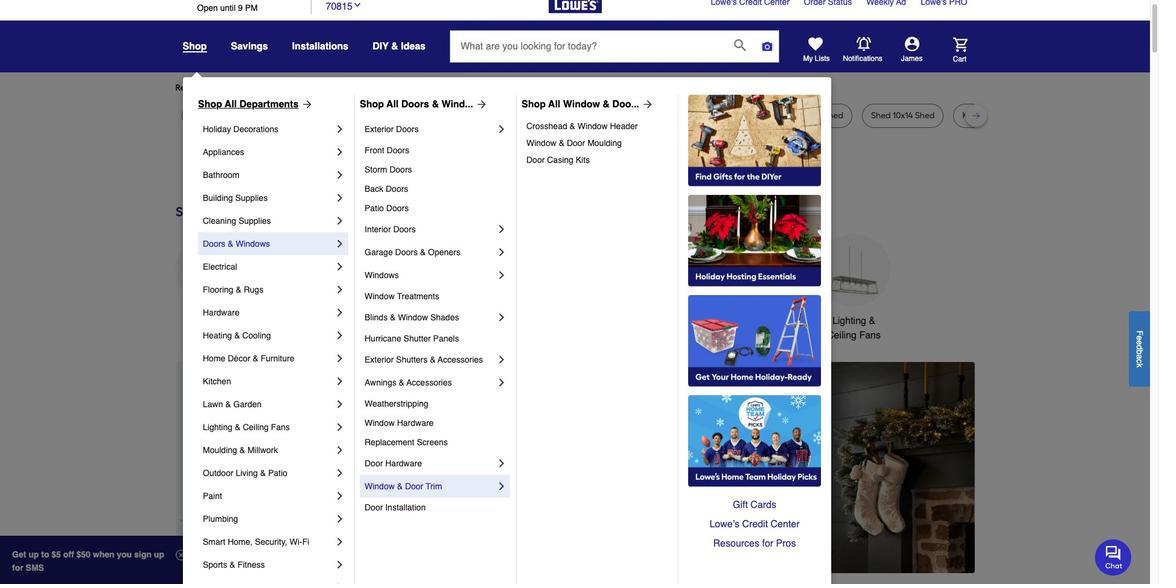 Task type: describe. For each thing, give the bounding box(es) containing it.
garage
[[365, 248, 393, 257]]

for up door
[[380, 83, 391, 93]]

0 horizontal spatial fans
[[271, 423, 290, 432]]

garage doors & openers
[[365, 248, 461, 257]]

when
[[93, 550, 114, 560]]

chevron right image for smart home, security, wi-fi
[[334, 536, 346, 548]]

peel stick wallpaper
[[268, 111, 346, 121]]

shades
[[431, 313, 459, 322]]

window down the crosshead
[[527, 138, 557, 148]]

chevron right image for exterior doors
[[496, 123, 508, 135]]

c
[[1135, 359, 1145, 363]]

front doors
[[365, 146, 409, 155]]

bathroom inside 'bathroom' button
[[650, 316, 692, 327]]

0 horizontal spatial moulding
[[203, 446, 237, 455]]

trim
[[426, 482, 442, 492]]

& inside "lawn & garden" link
[[225, 400, 231, 409]]

door for hardware
[[365, 459, 383, 469]]

storm doors
[[365, 165, 412, 175]]

crosshead & window header
[[527, 121, 638, 131]]

notifications
[[843, 54, 883, 63]]

1 horizontal spatial arrow right image
[[953, 468, 965, 480]]

for up departments
[[273, 83, 284, 93]]

wallpaper
[[306, 111, 346, 121]]

arrow right image for shop all window & doo...
[[639, 98, 654, 111]]

doors for patio
[[386, 204, 409, 213]]

shed 10x14 shed
[[871, 111, 935, 121]]

installation
[[385, 503, 426, 513]]

door for installation
[[365, 503, 383, 513]]

window up quikrete
[[563, 99, 600, 110]]

1 e from the top
[[1135, 336, 1145, 340]]

james
[[901, 54, 923, 63]]

arrow left image
[[400, 468, 412, 480]]

1 horizontal spatial moulding
[[588, 138, 622, 148]]

& inside lighting & ceiling fans link
[[235, 423, 241, 432]]

0 vertical spatial windows
[[236, 239, 270, 249]]

installations button
[[292, 36, 349, 57]]

for inside get up to $5 off $50 when you sign up for sms
[[12, 563, 23, 573]]

smart home button
[[726, 234, 799, 328]]

front doors link
[[365, 141, 508, 160]]

$5
[[52, 550, 61, 560]]

f e e d b a c k button
[[1129, 311, 1150, 387]]

all for departments
[[225, 99, 237, 110]]

resources for pros
[[714, 539, 796, 550]]

chevron right image for interior doors
[[496, 223, 508, 236]]

savings
[[231, 41, 268, 52]]

christmas decorations
[[369, 316, 421, 341]]

awnings & accessories link
[[365, 371, 496, 394]]

chevron right image for windows
[[496, 269, 508, 281]]

christmas decorations button
[[359, 234, 431, 343]]

sign
[[134, 550, 152, 560]]

hardie
[[631, 111, 657, 121]]

lowe's home team holiday picks. image
[[688, 396, 821, 487]]

arrow right image inside shop all doors & wind... link
[[473, 98, 488, 111]]

get up to $5 off $50 when you sign up for sms
[[12, 550, 164, 573]]

smart home
[[735, 316, 790, 327]]

more suggestions for you link
[[309, 82, 416, 94]]

appliances inside appliances button
[[188, 316, 235, 327]]

scroll to item #2 image
[[650, 552, 679, 557]]

outdoor living & patio
[[203, 469, 288, 478]]

ceiling inside lighting & ceiling fans
[[827, 330, 857, 341]]

f e e d b a c k
[[1135, 331, 1145, 368]]

shed for shed outdoor storage
[[710, 111, 729, 121]]

lighting & ceiling fans inside button
[[827, 316, 881, 341]]

security,
[[255, 537, 287, 547]]

building supplies link
[[203, 187, 334, 210]]

cleaning
[[203, 216, 236, 226]]

open
[[197, 3, 218, 13]]

chevron right image for sports & fitness
[[334, 559, 346, 571]]

back doors
[[365, 184, 408, 194]]

2 up from the left
[[154, 550, 164, 560]]

chevron right image for home décor & furniture
[[334, 353, 346, 365]]

blinds & window shades
[[365, 313, 459, 322]]

storage
[[766, 111, 796, 121]]

weatherstripping
[[365, 399, 429, 409]]

recommended
[[175, 83, 234, 93]]

chevron right image for lighting & ceiling fans
[[334, 422, 346, 434]]

my lists
[[803, 54, 830, 63]]

doors for exterior
[[396, 124, 419, 134]]

cards
[[751, 500, 777, 511]]

back
[[365, 184, 384, 194]]

rugs
[[244, 285, 264, 295]]

a
[[1135, 355, 1145, 359]]

lighting & ceiling fans link
[[203, 416, 334, 439]]

home inside smart home button
[[764, 316, 790, 327]]

heating & cooling link
[[203, 324, 334, 347]]

all for window
[[548, 99, 561, 110]]

window & door moulding
[[527, 138, 622, 148]]

& inside sports & fitness link
[[230, 560, 235, 570]]

& inside heating & cooling link
[[234, 331, 240, 341]]

exterior for exterior doors
[[365, 124, 394, 134]]

70815 button
[[326, 0, 362, 14]]

doors inside doors & windows link
[[203, 239, 225, 249]]

1 vertical spatial accessories
[[407, 378, 452, 388]]

arrow right image for shop all departments
[[299, 98, 313, 111]]

chevron right image for hardware
[[334, 307, 346, 319]]

shop all window & doo...
[[522, 99, 639, 110]]

flooring & rugs link
[[203, 278, 334, 301]]

chevron right image for paint
[[334, 490, 346, 502]]

k
[[1135, 363, 1145, 368]]

departments
[[240, 99, 299, 110]]

& inside the shop all window & doo... link
[[603, 99, 610, 110]]

& inside garage doors & openers link
[[420, 248, 426, 257]]

shop for shop all doors & wind...
[[360, 99, 384, 110]]

lowe's credit center
[[710, 519, 800, 530]]

james button
[[883, 37, 941, 63]]

open until 9 pm
[[197, 3, 258, 13]]

25 days of deals. don't miss deals every day. same-day delivery on in-stock orders placed by 2 p m. image
[[175, 362, 370, 574]]

chevron right image for window & door trim
[[496, 481, 508, 493]]

chevron right image for cleaning supplies
[[334, 215, 346, 227]]

hardware link
[[203, 301, 334, 324]]

chevron right image for building supplies
[[334, 192, 346, 204]]

back doors link
[[365, 179, 508, 199]]

lawn
[[191, 111, 212, 121]]

replacement
[[365, 438, 415, 447]]

lowe's home improvement logo image
[[549, 0, 602, 27]]

shop
[[183, 41, 207, 52]]

shed for shed 10x14 shed
[[871, 111, 891, 121]]

home,
[[228, 537, 253, 547]]

& inside crosshead & window header "link"
[[570, 121, 575, 131]]

garden
[[233, 400, 262, 409]]

resources
[[714, 539, 760, 550]]

awnings
[[365, 378, 397, 388]]

shop all window & doo... link
[[522, 97, 654, 112]]

doors for storm
[[390, 165, 412, 175]]

shed for shed
[[824, 111, 844, 121]]

interior doors
[[365, 225, 416, 234]]

chevron right image for flooring & rugs
[[334, 284, 346, 296]]

garage doors & openers link
[[365, 241, 496, 264]]

find gifts for the diyer. image
[[688, 95, 821, 187]]

chevron right image for lawn & garden
[[334, 399, 346, 411]]

window & door moulding link
[[527, 135, 670, 152]]

& inside awnings & accessories link
[[399, 378, 405, 388]]

sports
[[203, 560, 227, 570]]

door for casing
[[527, 155, 545, 165]]

windows link
[[365, 264, 496, 287]]

0 horizontal spatial lighting & ceiling fans
[[203, 423, 290, 432]]

doors for back
[[386, 184, 408, 194]]

all for doors
[[387, 99, 399, 110]]

cooling
[[242, 331, 271, 341]]

& inside outdoor living & patio link
[[260, 469, 266, 478]]

lowe's home improvement lists image
[[808, 37, 823, 51]]

shutters
[[396, 355, 428, 365]]

d
[[1135, 345, 1145, 350]]

pros
[[776, 539, 796, 550]]

window up replacement
[[365, 418, 395, 428]]

resources for pros link
[[688, 534, 821, 554]]

shed outdoor storage
[[710, 111, 796, 121]]

diy
[[373, 41, 389, 52]]

shop all departments
[[198, 99, 299, 110]]

chevron right image for awnings & accessories
[[496, 377, 508, 389]]



Task type: locate. For each thing, give the bounding box(es) containing it.
hardware for window hardware
[[397, 418, 434, 428]]

doors for garage
[[395, 248, 418, 257]]

shop for shop all departments
[[198, 99, 222, 110]]

smart for smart home
[[735, 316, 761, 327]]

window hardware link
[[365, 414, 508, 433]]

cleaning supplies link
[[203, 210, 334, 232]]

window up door installation
[[365, 482, 395, 492]]

up
[[29, 550, 39, 560], [154, 550, 164, 560]]

1 vertical spatial supplies
[[239, 216, 271, 226]]

0 horizontal spatial all
[[225, 99, 237, 110]]

& inside window & door moulding link
[[559, 138, 565, 148]]

hardware down replacement screens in the left of the page
[[385, 459, 422, 469]]

treatments
[[397, 292, 439, 301]]

& inside lighting & ceiling fans
[[869, 316, 876, 327]]

all up door interior
[[387, 99, 399, 110]]

0 vertical spatial lighting
[[833, 316, 867, 327]]

you for more suggestions for you
[[393, 83, 407, 93]]

1 shed from the left
[[710, 111, 729, 121]]

lawn & garden
[[203, 400, 262, 409]]

exterior down door
[[365, 124, 394, 134]]

interior doors link
[[365, 218, 496, 241]]

shop up toilet on the top
[[522, 99, 546, 110]]

arrow right image inside shop all departments link
[[299, 98, 313, 111]]

scroll to item #3 element
[[679, 551, 710, 558]]

1 horizontal spatial home
[[764, 316, 790, 327]]

door down the crosshead & window header
[[567, 138, 585, 148]]

1 vertical spatial ceiling
[[243, 423, 269, 432]]

holiday decorations
[[203, 124, 279, 134]]

chevron right image for heating & cooling
[[334, 330, 346, 342]]

exterior shutters & accessories
[[365, 355, 483, 365]]

1 vertical spatial smart
[[203, 537, 225, 547]]

hardware up replacement screens in the left of the page
[[397, 418, 434, 428]]

decorations for christmas
[[369, 330, 421, 341]]

chevron right image for garage doors & openers
[[496, 246, 508, 258]]

lighting inside lighting & ceiling fans
[[833, 316, 867, 327]]

shop up lawn mower
[[198, 99, 222, 110]]

1 horizontal spatial decorations
[[369, 330, 421, 341]]

2 you from the left
[[393, 83, 407, 93]]

1 vertical spatial lighting & ceiling fans
[[203, 423, 290, 432]]

1 horizontal spatial smart
[[735, 316, 761, 327]]

0 vertical spatial accessories
[[438, 355, 483, 365]]

1 horizontal spatial lighting
[[833, 316, 867, 327]]

bathroom button
[[634, 234, 707, 328]]

supplies up doors & windows link
[[239, 216, 271, 226]]

1 horizontal spatial arrow right image
[[639, 98, 654, 111]]

0 horizontal spatial up
[[29, 550, 39, 560]]

doors inside back doors link
[[386, 184, 408, 194]]

supplies up cleaning supplies
[[235, 193, 268, 203]]

0 vertical spatial lighting & ceiling fans
[[827, 316, 881, 341]]

window up the blinds
[[365, 292, 395, 301]]

christmas
[[373, 316, 417, 327]]

arrow right image left board
[[639, 98, 654, 111]]

door casing kits
[[527, 155, 590, 165]]

chevron right image
[[334, 123, 346, 135], [496, 123, 508, 135], [334, 169, 346, 181], [334, 353, 346, 365], [496, 354, 508, 366], [334, 422, 346, 434], [334, 444, 346, 457], [496, 458, 508, 470], [334, 467, 346, 479], [496, 481, 508, 493], [334, 490, 346, 502], [334, 513, 346, 525], [334, 536, 346, 548]]

shop all doors & wind... link
[[360, 97, 488, 112]]

for down the get
[[12, 563, 23, 573]]

appliances down holiday
[[203, 147, 244, 157]]

1 vertical spatial appliances
[[188, 316, 235, 327]]

decorations inside button
[[369, 330, 421, 341]]

0 vertical spatial decorations
[[233, 124, 279, 134]]

ceiling inside lighting & ceiling fans link
[[243, 423, 269, 432]]

3 all from the left
[[548, 99, 561, 110]]

2 horizontal spatial shop
[[522, 99, 546, 110]]

decorations down peel
[[233, 124, 279, 134]]

1 exterior from the top
[[365, 124, 394, 134]]

doors up storm doors
[[387, 146, 409, 155]]

window & door trim link
[[365, 475, 496, 498]]

chevron down image
[[353, 0, 362, 9]]

camera image
[[761, 40, 774, 53]]

all up mower
[[225, 99, 237, 110]]

flooring & rugs
[[203, 285, 264, 295]]

& inside exterior shutters & accessories link
[[430, 355, 436, 365]]

kitchen up lawn on the bottom
[[203, 377, 231, 386]]

& inside blinds & window shades link
[[390, 313, 396, 322]]

gift cards link
[[688, 496, 821, 515]]

1 horizontal spatial kitchen
[[452, 316, 485, 327]]

1 vertical spatial exterior
[[365, 355, 394, 365]]

window & door trim
[[365, 482, 445, 492]]

0 horizontal spatial windows
[[236, 239, 270, 249]]

appliances link
[[203, 141, 334, 164]]

& inside the diy & ideas button
[[391, 41, 398, 52]]

hardware for door hardware
[[385, 459, 422, 469]]

1 horizontal spatial lighting & ceiling fans
[[827, 316, 881, 341]]

3 shop from the left
[[522, 99, 546, 110]]

lowe's wishes you and your family a happy hanukkah. image
[[175, 159, 975, 190]]

chevron right image for kitchen
[[334, 376, 346, 388]]

doors down interior
[[396, 124, 419, 134]]

hardware down flooring
[[203, 308, 240, 318]]

sports & fitness link
[[203, 554, 334, 577]]

0 vertical spatial smart
[[735, 316, 761, 327]]

door installation link
[[365, 498, 508, 518]]

furniture
[[261, 354, 295, 364]]

hardie board
[[631, 111, 682, 121]]

you
[[117, 550, 132, 560]]

1 vertical spatial moulding
[[203, 446, 237, 455]]

holiday hosting essentials. image
[[688, 195, 821, 287]]

1 horizontal spatial up
[[154, 550, 164, 560]]

recommended searches for you
[[175, 83, 299, 93]]

lighting inside lighting & ceiling fans link
[[203, 423, 233, 432]]

doors up interior
[[401, 99, 429, 110]]

lowe's credit center link
[[688, 515, 821, 534]]

moulding up the door casing kits link
[[588, 138, 622, 148]]

door left installation
[[365, 503, 383, 513]]

chevron right image for door hardware
[[496, 458, 508, 470]]

supplies for building supplies
[[235, 193, 268, 203]]

10x14
[[893, 111, 913, 121]]

1 horizontal spatial fans
[[860, 330, 881, 341]]

2 horizontal spatial all
[[548, 99, 561, 110]]

arrow right image
[[299, 98, 313, 111], [639, 98, 654, 111]]

lowe's
[[710, 519, 740, 530]]

2 all from the left
[[387, 99, 399, 110]]

$50
[[76, 550, 91, 560]]

arrow right image
[[473, 98, 488, 111], [953, 468, 965, 480]]

2 shop from the left
[[360, 99, 384, 110]]

2 shed from the left
[[824, 111, 844, 121]]

patio up paint link
[[268, 469, 288, 478]]

appliances up heating
[[188, 316, 235, 327]]

decorations
[[233, 124, 279, 134], [369, 330, 421, 341]]

b
[[1135, 350, 1145, 355]]

1 horizontal spatial patio
[[365, 204, 384, 213]]

3 shed from the left
[[871, 111, 891, 121]]

chevron right image for exterior shutters & accessories
[[496, 354, 508, 366]]

shed right storage
[[824, 111, 844, 121]]

doors inside garage doors & openers link
[[395, 248, 418, 257]]

arrow right image down 'more'
[[299, 98, 313, 111]]

doors inside the exterior doors link
[[396, 124, 419, 134]]

4 shed from the left
[[915, 111, 935, 121]]

off
[[63, 550, 74, 560]]

& inside doors & windows link
[[228, 239, 233, 249]]

storm doors link
[[365, 160, 508, 179]]

1 shop from the left
[[198, 99, 222, 110]]

f
[[1135, 331, 1145, 336]]

2 vertical spatial hardware
[[385, 459, 422, 469]]

arrow right image inside the shop all window & doo... link
[[639, 98, 654, 111]]

1 arrow right image from the left
[[299, 98, 313, 111]]

1 vertical spatial patio
[[268, 469, 288, 478]]

kitchen inside button
[[452, 316, 485, 327]]

doors inside patio doors link
[[386, 204, 409, 213]]

1 vertical spatial kitchen
[[203, 377, 231, 386]]

doors inside front doors link
[[387, 146, 409, 155]]

door down replacement
[[365, 459, 383, 469]]

0 horizontal spatial patio
[[268, 469, 288, 478]]

doors down the back doors
[[386, 204, 409, 213]]

2 exterior from the top
[[365, 355, 394, 365]]

&
[[391, 41, 398, 52], [432, 99, 439, 110], [603, 99, 610, 110], [570, 121, 575, 131], [559, 138, 565, 148], [228, 239, 233, 249], [420, 248, 426, 257], [236, 285, 241, 295], [390, 313, 396, 322], [869, 316, 876, 327], [234, 331, 240, 341], [253, 354, 258, 364], [430, 355, 436, 365], [399, 378, 405, 388], [225, 400, 231, 409], [235, 423, 241, 432], [240, 446, 245, 455], [260, 469, 266, 478], [397, 482, 403, 492], [230, 560, 235, 570]]

0 horizontal spatial shop
[[198, 99, 222, 110]]

0 horizontal spatial bathroom
[[203, 170, 240, 180]]

chevron right image
[[334, 146, 346, 158], [334, 192, 346, 204], [334, 215, 346, 227], [496, 223, 508, 236], [334, 238, 346, 250], [496, 246, 508, 258], [334, 261, 346, 273], [496, 269, 508, 281], [334, 284, 346, 296], [334, 307, 346, 319], [496, 312, 508, 324], [334, 330, 346, 342], [334, 376, 346, 388], [496, 377, 508, 389], [334, 399, 346, 411], [334, 559, 346, 571], [334, 582, 346, 585]]

e up d
[[1135, 336, 1145, 340]]

1 vertical spatial lighting
[[203, 423, 233, 432]]

fans inside lighting & ceiling fans
[[860, 330, 881, 341]]

chevron right image for plumbing
[[334, 513, 346, 525]]

window hardware
[[365, 418, 434, 428]]

doors down the cleaning at the left of the page
[[203, 239, 225, 249]]

header
[[610, 121, 638, 131]]

up right the sign
[[154, 550, 164, 560]]

& inside moulding & millwork link
[[240, 446, 245, 455]]

1 horizontal spatial bathroom
[[650, 316, 692, 327]]

chevron right image for doors & windows
[[334, 238, 346, 250]]

decorations for holiday
[[233, 124, 279, 134]]

lists
[[815, 54, 830, 63]]

doors for front
[[387, 146, 409, 155]]

gift cards
[[733, 500, 777, 511]]

0 vertical spatial kitchen
[[452, 316, 485, 327]]

1 vertical spatial bathroom
[[650, 316, 692, 327]]

get your home holiday-ready. image
[[688, 295, 821, 387]]

1 horizontal spatial shop
[[360, 99, 384, 110]]

1 vertical spatial decorations
[[369, 330, 421, 341]]

& inside window & door trim link
[[397, 482, 403, 492]]

doors inside interior doors link
[[393, 225, 416, 234]]

chevron right image for moulding & millwork
[[334, 444, 346, 457]]

for left the pros
[[762, 539, 774, 550]]

1 vertical spatial fans
[[271, 423, 290, 432]]

exterior doors link
[[365, 118, 496, 141]]

shop 25 days of deals by category image
[[175, 202, 975, 222]]

window treatments
[[365, 292, 439, 301]]

2 arrow right image from the left
[[639, 98, 654, 111]]

up left to
[[29, 550, 39, 560]]

credit
[[742, 519, 768, 530]]

1 vertical spatial hardware
[[397, 418, 434, 428]]

to
[[41, 550, 49, 560]]

0 horizontal spatial lighting
[[203, 423, 233, 432]]

windows up electrical link
[[236, 239, 270, 249]]

shop button
[[183, 40, 207, 53]]

shed right 10x14
[[915, 111, 935, 121]]

for
[[273, 83, 284, 93], [380, 83, 391, 93], [762, 539, 774, 550], [12, 563, 23, 573]]

doors right 'garage'
[[395, 248, 418, 257]]

patio doors link
[[365, 199, 508, 218]]

search image
[[734, 39, 746, 51]]

lawn & garden link
[[203, 393, 334, 416]]

0 horizontal spatial arrow right image
[[299, 98, 313, 111]]

doors
[[401, 99, 429, 110], [396, 124, 419, 134], [387, 146, 409, 155], [390, 165, 412, 175], [386, 184, 408, 194], [386, 204, 409, 213], [393, 225, 416, 234], [203, 239, 225, 249], [395, 248, 418, 257]]

chevron right image for holiday decorations
[[334, 123, 346, 135]]

e up b
[[1135, 340, 1145, 345]]

doors down storm doors
[[386, 184, 408, 194]]

all
[[225, 99, 237, 110], [387, 99, 399, 110], [548, 99, 561, 110]]

panels
[[433, 334, 459, 344]]

you up the shop all doors & wind...
[[393, 83, 407, 93]]

lighting
[[833, 316, 867, 327], [203, 423, 233, 432]]

all up the crosshead
[[548, 99, 561, 110]]

lowe's home improvement notification center image
[[857, 37, 871, 51]]

kitchen up panels
[[452, 316, 485, 327]]

accessories down panels
[[438, 355, 483, 365]]

recommended searches for you heading
[[175, 82, 975, 94]]

& inside home décor & furniture link
[[253, 354, 258, 364]]

& inside shop all doors & wind... link
[[432, 99, 439, 110]]

exterior down hurricane
[[365, 355, 394, 365]]

center
[[771, 519, 800, 530]]

accessories
[[438, 355, 483, 365], [407, 378, 452, 388]]

decorations down christmas at the bottom left of page
[[369, 330, 421, 341]]

crosshead & window header link
[[527, 118, 670, 135]]

chevron right image for blinds & window shades
[[496, 312, 508, 324]]

70815
[[326, 1, 353, 12]]

0 vertical spatial hardware
[[203, 308, 240, 318]]

& inside flooring & rugs link
[[236, 285, 241, 295]]

doors down front doors
[[390, 165, 412, 175]]

Search Query text field
[[450, 31, 725, 62]]

door down arrow left image
[[405, 482, 423, 492]]

doors for interior
[[393, 225, 416, 234]]

appliances inside appliances link
[[203, 147, 244, 157]]

hurricane shutter panels
[[365, 334, 459, 344]]

chevron right image for outdoor living & patio
[[334, 467, 346, 479]]

you for recommended searches for you
[[285, 83, 299, 93]]

0 horizontal spatial you
[[285, 83, 299, 93]]

shop up door
[[360, 99, 384, 110]]

doors inside storm doors link
[[390, 165, 412, 175]]

0 horizontal spatial decorations
[[233, 124, 279, 134]]

1 you from the left
[[285, 83, 299, 93]]

0 vertical spatial supplies
[[235, 193, 268, 203]]

you left 'more'
[[285, 83, 299, 93]]

0 vertical spatial patio
[[365, 204, 384, 213]]

supplies for cleaning supplies
[[239, 216, 271, 226]]

door
[[374, 111, 392, 121]]

supplies inside 'building supplies' link
[[235, 193, 268, 203]]

1 horizontal spatial ceiling
[[827, 330, 857, 341]]

0 vertical spatial ceiling
[[827, 330, 857, 341]]

kobalt
[[963, 111, 988, 121]]

doo...
[[613, 99, 639, 110]]

chevron right image for appliances
[[334, 146, 346, 158]]

exterior doors
[[365, 124, 419, 134]]

None search field
[[450, 30, 780, 74]]

door left casing
[[527, 155, 545, 165]]

50 percent off all artificial christmas trees, holiday lights and more. image
[[390, 362, 975, 574]]

kitchen faucets button
[[451, 234, 523, 328]]

appliances button
[[175, 234, 248, 328]]

exterior for exterior shutters & accessories
[[365, 355, 394, 365]]

kitchen for kitchen
[[203, 377, 231, 386]]

1 up from the left
[[29, 550, 39, 560]]

0 horizontal spatial arrow right image
[[473, 98, 488, 111]]

1 all from the left
[[225, 99, 237, 110]]

1 horizontal spatial you
[[393, 83, 407, 93]]

1 vertical spatial arrow right image
[[953, 468, 965, 480]]

shed left outdoor
[[710, 111, 729, 121]]

0 horizontal spatial ceiling
[[243, 423, 269, 432]]

0 vertical spatial bathroom
[[203, 170, 240, 180]]

ideas
[[401, 41, 426, 52]]

window
[[563, 99, 600, 110], [578, 121, 608, 131], [527, 138, 557, 148], [365, 292, 395, 301], [398, 313, 428, 322], [365, 418, 395, 428], [365, 482, 395, 492]]

heating & cooling
[[203, 331, 271, 341]]

moulding up outdoor
[[203, 446, 237, 455]]

chat invite button image
[[1095, 539, 1132, 576]]

lowe's home improvement cart image
[[953, 37, 968, 52]]

1 horizontal spatial windows
[[365, 271, 399, 280]]

e
[[1135, 336, 1145, 340], [1135, 340, 1145, 345]]

0 vertical spatial appliances
[[203, 147, 244, 157]]

shed left 10x14
[[871, 111, 891, 121]]

screens
[[417, 438, 448, 447]]

0 vertical spatial arrow right image
[[473, 98, 488, 111]]

supplies inside cleaning supplies link
[[239, 216, 271, 226]]

millwork
[[248, 446, 278, 455]]

chevron right image for bathroom
[[334, 169, 346, 181]]

doors up garage doors & openers in the left of the page
[[393, 225, 416, 234]]

fitness
[[238, 560, 265, 570]]

heating
[[203, 331, 232, 341]]

0 horizontal spatial kitchen
[[203, 377, 231, 386]]

window inside "link"
[[578, 121, 608, 131]]

plumbing link
[[203, 508, 334, 531]]

accessories up weatherstripping link
[[407, 378, 452, 388]]

my
[[803, 54, 813, 63]]

window down quikrete
[[578, 121, 608, 131]]

1 vertical spatial home
[[203, 354, 225, 364]]

0 horizontal spatial home
[[203, 354, 225, 364]]

shop for shop all window & doo...
[[522, 99, 546, 110]]

1 horizontal spatial all
[[387, 99, 399, 110]]

0 vertical spatial fans
[[860, 330, 881, 341]]

window up "hurricane shutter panels"
[[398, 313, 428, 322]]

my lists link
[[803, 37, 830, 63]]

smart inside button
[[735, 316, 761, 327]]

chevron right image for electrical
[[334, 261, 346, 273]]

2 e from the top
[[1135, 340, 1145, 345]]

0 vertical spatial moulding
[[588, 138, 622, 148]]

windows down 'garage'
[[365, 271, 399, 280]]

kitchen for kitchen faucets
[[452, 316, 485, 327]]

cleaning supplies
[[203, 216, 271, 226]]

1 vertical spatial windows
[[365, 271, 399, 280]]

hurricane
[[365, 334, 401, 344]]

smart for smart home, security, wi-fi
[[203, 537, 225, 547]]

0 horizontal spatial smart
[[203, 537, 225, 547]]

hurricane shutter panels link
[[365, 329, 508, 348]]

board
[[659, 111, 682, 121]]

home inside home décor & furniture link
[[203, 354, 225, 364]]

bathroom inside bathroom link
[[203, 170, 240, 180]]

flooring
[[203, 285, 233, 295]]

0 vertical spatial exterior
[[365, 124, 394, 134]]

patio down back
[[365, 204, 384, 213]]

doors inside shop all doors & wind... link
[[401, 99, 429, 110]]

0 vertical spatial home
[[764, 316, 790, 327]]

lawn
[[203, 400, 223, 409]]



Task type: vqa. For each thing, say whether or not it's contained in the screenshot.
"Doors" for Exterior
yes



